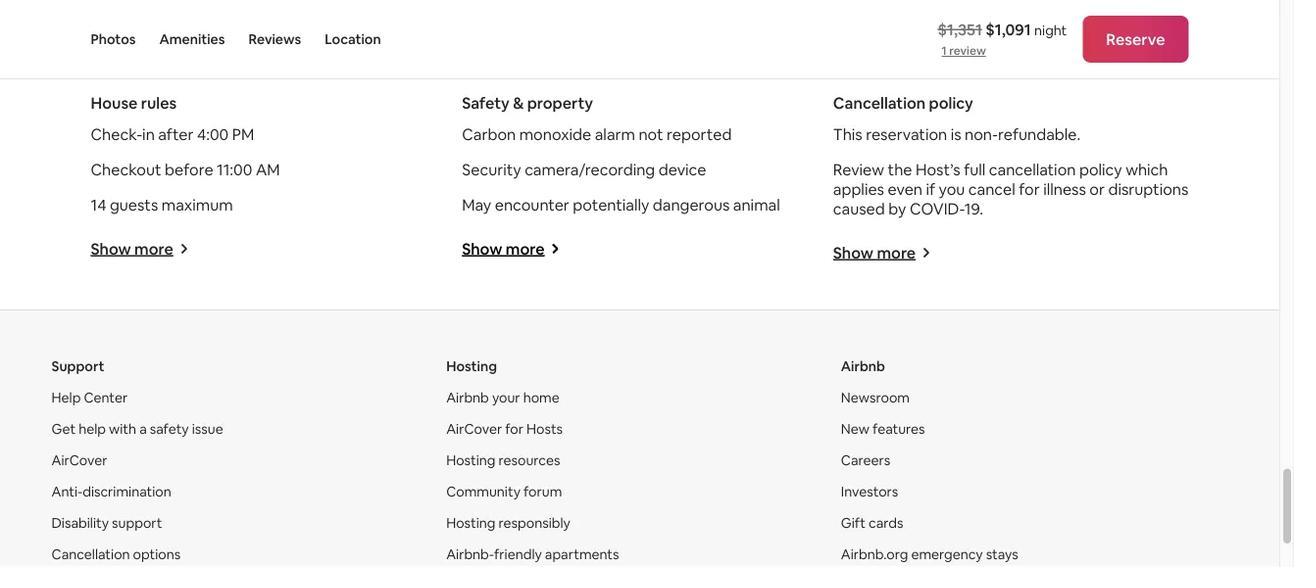 Task type: vqa. For each thing, say whether or not it's contained in the screenshot.


Task type: describe. For each thing, give the bounding box(es) containing it.
1
[[942, 43, 947, 58]]

hosting for hosting responsibly
[[446, 515, 496, 532]]

hosting responsibly link
[[446, 515, 571, 532]]

responsibly
[[499, 515, 571, 532]]

dangerous
[[653, 195, 730, 215]]

help
[[51, 389, 81, 407]]

safety & property
[[462, 93, 594, 113]]

new features link
[[841, 420, 926, 438]]

check-
[[91, 125, 142, 145]]

2 horizontal spatial show
[[834, 243, 874, 263]]

check-in after 4:00 pm
[[91, 125, 254, 145]]

airbnb.org
[[841, 546, 909, 564]]

emergency
[[912, 546, 984, 564]]

1 vertical spatial for
[[505, 420, 524, 438]]

cancellation for cancellation options
[[51, 546, 130, 564]]

support
[[51, 358, 105, 376]]

host's
[[916, 160, 961, 180]]

1 review button
[[942, 43, 987, 59]]

hosting responsibly
[[446, 515, 571, 532]]

forum
[[524, 483, 562, 501]]

illness
[[1044, 180, 1087, 200]]

help center
[[51, 389, 128, 407]]

may
[[462, 195, 492, 215]]

aircover link
[[51, 452, 107, 469]]

get help with a safety issue link
[[51, 420, 223, 438]]

aircover for aircover link
[[51, 452, 107, 469]]

friendly
[[494, 546, 542, 564]]

rules
[[141, 93, 177, 113]]

cards
[[869, 515, 904, 532]]

carbon monoxide alarm not reported
[[462, 125, 732, 145]]

$1,351
[[938, 19, 983, 39]]

anti-discrimination link
[[51, 483, 171, 501]]

new features
[[841, 420, 926, 438]]

not
[[639, 125, 664, 145]]

center
[[84, 389, 128, 407]]

$1,091
[[986, 19, 1032, 39]]

airbnb for airbnb
[[841, 358, 886, 376]]

hosting for hosting resources
[[446, 452, 496, 469]]

2 horizontal spatial show more button
[[834, 243, 932, 263]]

hosts
[[527, 420, 563, 438]]

monoxide
[[520, 125, 592, 145]]

hosting resources
[[446, 452, 561, 469]]

anti-
[[51, 483, 83, 501]]

cancel
[[969, 180, 1016, 200]]

issue
[[192, 420, 223, 438]]

cancellation for cancellation policy
[[834, 93, 926, 113]]

maximum
[[162, 195, 233, 215]]

potentially
[[573, 195, 650, 215]]

investors
[[841, 483, 899, 501]]

a
[[139, 420, 147, 438]]

show for may
[[462, 239, 503, 259]]

2 horizontal spatial show more
[[834, 243, 916, 263]]

guests
[[110, 195, 158, 215]]

airbnb your home link
[[446, 389, 560, 407]]

get
[[51, 420, 76, 438]]

review
[[950, 43, 987, 58]]

after
[[158, 125, 194, 145]]

reported
[[667, 125, 732, 145]]

reserve
[[1107, 29, 1166, 49]]

newsroom
[[841, 389, 910, 407]]

even
[[888, 180, 923, 200]]

disability support link
[[51, 515, 162, 532]]

in
[[142, 125, 155, 145]]

location button
[[325, 0, 381, 78]]

which
[[1126, 160, 1169, 180]]

new
[[841, 420, 870, 438]]

caused
[[834, 199, 886, 219]]

the
[[888, 160, 913, 180]]

get help with a safety issue
[[51, 420, 223, 438]]

alarm
[[595, 125, 636, 145]]

14 guests maximum
[[91, 195, 233, 215]]

4:00
[[197, 125, 229, 145]]

if
[[926, 180, 936, 200]]

gift
[[841, 515, 866, 532]]

hosting for hosting
[[446, 358, 497, 376]]

safety
[[150, 420, 189, 438]]

gift cards link
[[841, 515, 904, 532]]

amenities
[[159, 30, 225, 48]]

disability
[[51, 515, 109, 532]]

aircover for hosts
[[446, 420, 563, 438]]

airbnb your home
[[446, 389, 560, 407]]

careers link
[[841, 452, 891, 469]]

applies
[[834, 180, 885, 200]]

airbnb-
[[446, 546, 494, 564]]



Task type: locate. For each thing, give the bounding box(es) containing it.
community forum link
[[446, 483, 562, 501]]

1 horizontal spatial more
[[506, 239, 545, 259]]

airbnb up the newsroom link
[[841, 358, 886, 376]]

more down by
[[877, 243, 916, 263]]

1 vertical spatial hosting
[[446, 452, 496, 469]]

community forum
[[446, 483, 562, 501]]

airbnb-friendly apartments
[[446, 546, 620, 564]]

this reservation is non-refundable.
[[834, 125, 1081, 145]]

for left the hosts
[[505, 420, 524, 438]]

&
[[513, 93, 524, 113]]

to
[[163, 43, 185, 71]]

things
[[91, 43, 159, 71]]

policy up is
[[930, 93, 974, 113]]

for left "illness"
[[1019, 180, 1040, 200]]

show more for encounter
[[462, 239, 545, 259]]

discrimination
[[83, 483, 171, 501]]

show more down "caused"
[[834, 243, 916, 263]]

1 vertical spatial airbnb
[[446, 389, 489, 407]]

0 horizontal spatial airbnb
[[446, 389, 489, 407]]

with
[[109, 420, 136, 438]]

1 vertical spatial aircover
[[51, 452, 107, 469]]

0 vertical spatial aircover
[[446, 420, 502, 438]]

more for encounter
[[506, 239, 545, 259]]

show more down may
[[462, 239, 545, 259]]

1 hosting from the top
[[446, 358, 497, 376]]

show for 14
[[91, 239, 131, 259]]

1 horizontal spatial show more
[[462, 239, 545, 259]]

0 horizontal spatial aircover
[[51, 452, 107, 469]]

2 hosting from the top
[[446, 452, 496, 469]]

show more button for encounter
[[462, 239, 561, 259]]

night
[[1035, 21, 1068, 39]]

reservation
[[866, 125, 948, 145]]

cancellation
[[990, 160, 1077, 180]]

help
[[79, 420, 106, 438]]

2 vertical spatial hosting
[[446, 515, 496, 532]]

aircover for aircover for hosts
[[446, 420, 502, 438]]

airbnb for airbnb your home
[[446, 389, 489, 407]]

reviews
[[249, 30, 301, 48]]

1 horizontal spatial airbnb
[[841, 358, 886, 376]]

investors link
[[841, 483, 899, 501]]

airbnb.org emergency stays link
[[841, 546, 1019, 564]]

0 vertical spatial for
[[1019, 180, 1040, 200]]

more for guests
[[134, 239, 173, 259]]

show more
[[91, 239, 173, 259], [462, 239, 545, 259], [834, 243, 916, 263]]

by
[[889, 199, 907, 219]]

reserve button
[[1083, 16, 1189, 63]]

disruptions
[[1109, 180, 1189, 200]]

1 horizontal spatial show more button
[[462, 239, 561, 259]]

security
[[462, 160, 522, 180]]

review the host's full cancellation policy which applies even if you cancel for illness or disruptions caused by covid-19.
[[834, 160, 1189, 219]]

0 vertical spatial airbnb
[[841, 358, 886, 376]]

1 vertical spatial policy
[[1080, 160, 1123, 180]]

0 vertical spatial hosting
[[446, 358, 497, 376]]

show down may
[[462, 239, 503, 259]]

0 horizontal spatial show
[[91, 239, 131, 259]]

this
[[834, 125, 863, 145]]

1 horizontal spatial aircover
[[446, 420, 502, 438]]

11:00
[[217, 160, 252, 180]]

cancellation policy
[[834, 93, 974, 113]]

carbon
[[462, 125, 516, 145]]

for inside review the host's full cancellation policy which applies even if you cancel for illness or disruptions caused by covid-19.
[[1019, 180, 1040, 200]]

things to know
[[91, 43, 245, 71]]

cancellation up 'reservation' on the right of the page
[[834, 93, 926, 113]]

gift cards
[[841, 515, 904, 532]]

review
[[834, 160, 885, 180]]

aircover for hosts link
[[446, 420, 563, 438]]

1 vertical spatial cancellation
[[51, 546, 130, 564]]

0 horizontal spatial for
[[505, 420, 524, 438]]

more down 14 guests maximum
[[134, 239, 173, 259]]

0 horizontal spatial policy
[[930, 93, 974, 113]]

options
[[133, 546, 181, 564]]

show more button for guests
[[91, 239, 189, 259]]

0 vertical spatial policy
[[930, 93, 974, 113]]

show more button down by
[[834, 243, 932, 263]]

cancellation down disability
[[51, 546, 130, 564]]

aircover up anti-
[[51, 452, 107, 469]]

0 horizontal spatial more
[[134, 239, 173, 259]]

home
[[523, 389, 560, 407]]

1 horizontal spatial show
[[462, 239, 503, 259]]

help center link
[[51, 389, 128, 407]]

your
[[492, 389, 520, 407]]

airbnb left your
[[446, 389, 489, 407]]

0 horizontal spatial cancellation
[[51, 546, 130, 564]]

amenities button
[[159, 0, 225, 78]]

community
[[446, 483, 521, 501]]

support
[[112, 515, 162, 532]]

1 horizontal spatial for
[[1019, 180, 1040, 200]]

checkout before 11:00 am
[[91, 160, 280, 180]]

0 horizontal spatial show more
[[91, 239, 173, 259]]

photos button
[[91, 0, 136, 78]]

show more button down guests
[[91, 239, 189, 259]]

1 horizontal spatial policy
[[1080, 160, 1123, 180]]

hosting up airbnb-
[[446, 515, 496, 532]]

aircover down airbnb your home
[[446, 420, 502, 438]]

non-
[[965, 125, 999, 145]]

hosting up the community
[[446, 452, 496, 469]]

safety
[[462, 93, 510, 113]]

resources
[[499, 452, 561, 469]]

newsroom link
[[841, 389, 910, 407]]

encounter
[[495, 195, 570, 215]]

0 horizontal spatial show more button
[[91, 239, 189, 259]]

0 vertical spatial cancellation
[[834, 93, 926, 113]]

policy inside review the host's full cancellation policy which applies even if you cancel for illness or disruptions caused by covid-19.
[[1080, 160, 1123, 180]]

3 hosting from the top
[[446, 515, 496, 532]]

house rules
[[91, 93, 177, 113]]

more
[[134, 239, 173, 259], [506, 239, 545, 259], [877, 243, 916, 263]]

2 horizontal spatial more
[[877, 243, 916, 263]]

am
[[256, 160, 280, 180]]

covid-
[[910, 199, 965, 219]]

camera/recording
[[525, 160, 655, 180]]

14
[[91, 195, 106, 215]]

19.
[[965, 199, 984, 219]]

anti-discrimination
[[51, 483, 171, 501]]

is
[[951, 125, 962, 145]]

more down encounter
[[506, 239, 545, 259]]

show more button
[[91, 239, 189, 259], [462, 239, 561, 259], [834, 243, 932, 263]]

animal
[[734, 195, 781, 215]]

show more down guests
[[91, 239, 173, 259]]

house
[[91, 93, 138, 113]]

show more button down encounter
[[462, 239, 561, 259]]

checkout
[[91, 160, 161, 180]]

careers
[[841, 452, 891, 469]]

cancellation options
[[51, 546, 181, 564]]

or
[[1090, 180, 1105, 200]]

security camera/recording device
[[462, 160, 707, 180]]

you
[[939, 180, 966, 200]]

policy left which
[[1080, 160, 1123, 180]]

hosting up airbnb your home
[[446, 358, 497, 376]]

before
[[165, 160, 213, 180]]

show down 14
[[91, 239, 131, 259]]

location
[[325, 30, 381, 48]]

show down "caused"
[[834, 243, 874, 263]]

1 horizontal spatial cancellation
[[834, 93, 926, 113]]

show more for guests
[[91, 239, 173, 259]]



